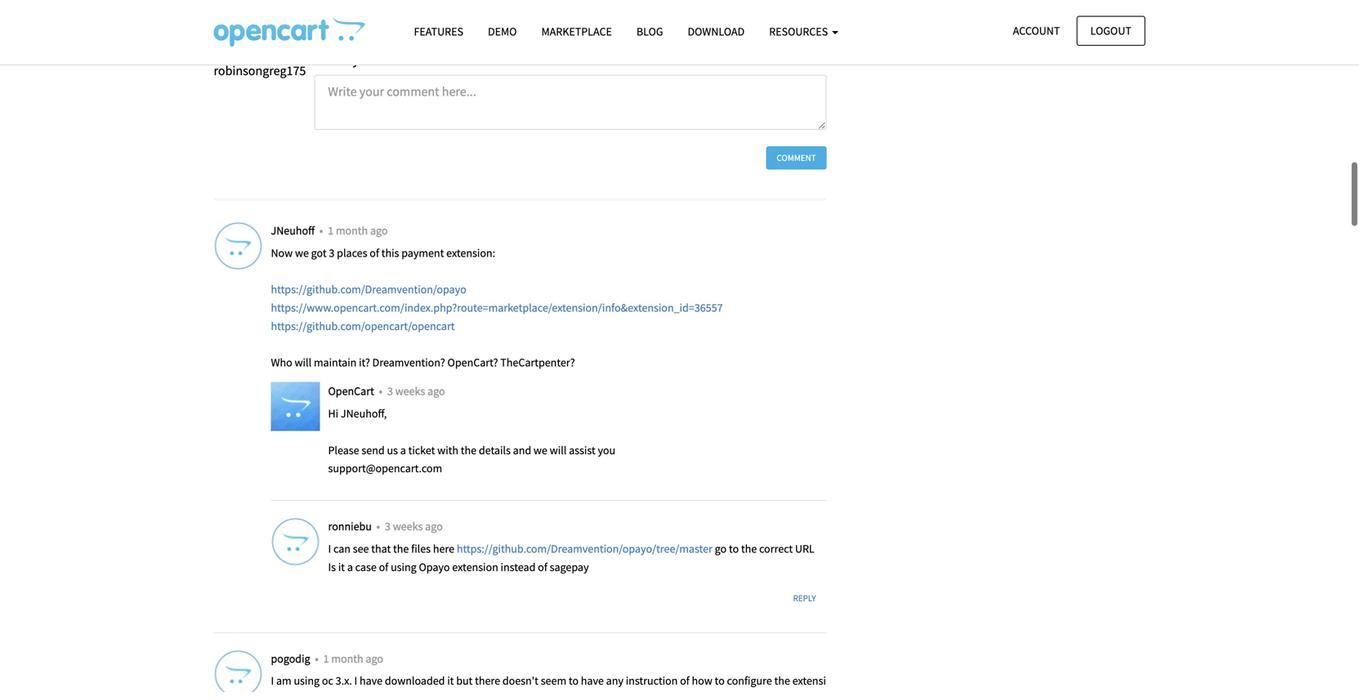Task type: describe. For each thing, give the bounding box(es) containing it.
and
[[513, 443, 532, 458]]

now we got 3 places of this payment extension:
[[271, 246, 496, 260]]

resources link
[[757, 17, 851, 46]]

this
[[382, 246, 399, 260]]

any
[[606, 674, 624, 689]]

it inside i can see that the files here https://github.com/dreamvention/opayo/tree/master go to the correct url is it a case of using opayo  extension instead of sagepay
[[338, 560, 345, 575]]

resources
[[770, 24, 831, 39]]

demo link
[[476, 17, 529, 46]]

ronniebu
[[328, 519, 374, 534]]

1 for oc
[[324, 652, 329, 666]]

of right case
[[379, 560, 389, 575]]

the inside please send us a ticket with the details and we will assist you support@opencart.com
[[461, 443, 477, 458]]

jneuhoff,
[[341, 406, 387, 421]]

opayo
[[419, 560, 450, 575]]

using inside i am using oc 3.x. i have downloaded it but there doesn't seem to have any instruction of how to configure the extensi on?
[[294, 674, 320, 689]]

got
[[311, 246, 327, 260]]

of inside i am using oc 3.x. i have downloaded it but there doesn't seem to have any instruction of how to configure the extensi on?
[[680, 674, 690, 689]]

your
[[353, 50, 381, 68]]

extension:
[[447, 246, 496, 260]]

jneuhoff image
[[214, 222, 263, 271]]

blog link
[[625, 17, 676, 46]]

dreamvention?
[[373, 355, 445, 370]]

ago for ronniebu
[[425, 519, 443, 534]]

instead
[[501, 560, 536, 575]]

https://github.com/dreamvention/opayo/tree/master link
[[457, 542, 713, 556]]

to inside i can see that the files here https://github.com/dreamvention/opayo/tree/master go to the correct url is it a case of using opayo  extension instead of sagepay
[[729, 542, 739, 556]]

i for i can see that the files here https://github.com/dreamvention/opayo/tree/master go to the correct url is it a case of using opayo  extension instead of sagepay
[[328, 542, 331, 556]]

3 for opencart
[[387, 384, 393, 399]]

hi jneuhoff,
[[328, 406, 387, 421]]

comment
[[777, 152, 816, 163]]

extensi
[[793, 674, 826, 689]]

will inside please send us a ticket with the details and we will assist you support@opencart.com
[[550, 443, 567, 458]]

https://github.com/opencart/opencart
[[271, 319, 455, 334]]

maintain
[[314, 355, 357, 370]]

1 month ago for places
[[328, 223, 388, 238]]

ticket
[[408, 443, 435, 458]]

ago for pogodig
[[366, 652, 383, 666]]

robinsongreg175 image
[[214, 47, 306, 81]]

am
[[276, 674, 292, 689]]

logout
[[1091, 23, 1132, 38]]

jneuhoff
[[271, 223, 317, 238]]

ronniebu image
[[271, 518, 320, 567]]

i can see that the files here https://github.com/dreamvention/opayo/tree/master go to the correct url is it a case of using opayo  extension instead of sagepay
[[328, 542, 815, 575]]

opencart?
[[448, 355, 498, 370]]

1 for 3
[[328, 223, 334, 238]]

pogodig image
[[214, 650, 263, 693]]

reply
[[794, 593, 816, 604]]

sagepay
[[550, 560, 589, 575]]

weeks for ronniebu
[[393, 519, 423, 534]]

logout link
[[1077, 16, 1146, 46]]

2 have from the left
[[581, 674, 604, 689]]

correct
[[760, 542, 793, 556]]

comment
[[384, 50, 443, 68]]

of left this
[[370, 246, 379, 260]]

1 horizontal spatial to
[[715, 674, 725, 689]]

please
[[328, 443, 359, 458]]

who will maintain it? dreamvention? opencart? thecartpenter?
[[271, 355, 575, 370]]

see
[[353, 542, 369, 556]]

https://www.opencart.com/index.php?route=marketplace/extension/info&extension_id=36557
[[271, 301, 723, 315]]

that
[[371, 542, 391, 556]]

comment button
[[767, 146, 827, 170]]

of right instead
[[538, 560, 548, 575]]

there
[[475, 674, 500, 689]]

features
[[414, 24, 464, 39]]

https://github.com/dreamvention/opayo https://www.opencart.com/index.php?route=marketplace/extension/info&extension_id=36557 https://github.com/opencart/opencart
[[271, 282, 723, 334]]

0 vertical spatial will
[[295, 355, 312, 370]]

details
[[479, 443, 511, 458]]

with
[[438, 443, 459, 458]]

thecartpenter?
[[501, 355, 575, 370]]

marketplace link
[[529, 17, 625, 46]]

go
[[715, 542, 727, 556]]

instruction
[[626, 674, 678, 689]]

us
[[387, 443, 398, 458]]

download link
[[676, 17, 757, 46]]

files
[[411, 542, 431, 556]]



Task type: locate. For each thing, give the bounding box(es) containing it.
leave
[[314, 50, 350, 68]]

reply button
[[783, 587, 827, 610]]

payment
[[402, 246, 444, 260]]

now
[[271, 246, 293, 260]]

we left got
[[295, 246, 309, 260]]

account
[[1014, 23, 1061, 38]]

account link
[[1000, 16, 1074, 46]]

0 horizontal spatial to
[[569, 674, 579, 689]]

1 vertical spatial using
[[294, 674, 320, 689]]

2 vertical spatial 3
[[385, 519, 391, 534]]

here
[[433, 542, 455, 556]]

3 weeks ago up files
[[385, 519, 443, 534]]

https://www.opencart.com/index.php?route=marketplace/extension/info&extension_id=36557 link
[[271, 301, 723, 315]]

0 vertical spatial 1 month ago
[[328, 223, 388, 238]]

ago for jneuhoff
[[370, 223, 388, 238]]

a left case
[[347, 560, 353, 575]]

marketplace
[[542, 24, 612, 39]]

you
[[598, 443, 616, 458]]

the left correct
[[742, 542, 757, 556]]

month for 3.x.
[[331, 652, 364, 666]]

1 vertical spatial we
[[534, 443, 548, 458]]

leave your comment
[[314, 50, 443, 68]]

to right the how
[[715, 674, 725, 689]]

have
[[360, 674, 383, 689], [581, 674, 604, 689]]

1 month ago up places on the left top of the page
[[328, 223, 388, 238]]

i left am
[[271, 674, 274, 689]]

1 month ago for 3.x.
[[324, 652, 383, 666]]

month for places
[[336, 223, 368, 238]]

using inside i can see that the files here https://github.com/dreamvention/opayo/tree/master go to the correct url is it a case of using opayo  extension instead of sagepay
[[391, 560, 417, 575]]

support@opencart.com
[[328, 461, 442, 476]]

0 horizontal spatial have
[[360, 674, 383, 689]]

0 vertical spatial it
[[338, 560, 345, 575]]

will right who
[[295, 355, 312, 370]]

will
[[295, 355, 312, 370], [550, 443, 567, 458]]

configure
[[727, 674, 772, 689]]

i
[[328, 542, 331, 556], [271, 674, 274, 689], [354, 674, 357, 689]]

1 vertical spatial month
[[331, 652, 364, 666]]

a inside please send us a ticket with the details and we will assist you support@opencart.com
[[400, 443, 406, 458]]

a inside i can see that the files here https://github.com/dreamvention/opayo/tree/master go to the correct url is it a case of using opayo  extension instead of sagepay
[[347, 560, 353, 575]]

assist
[[569, 443, 596, 458]]

https://github.com/opencart/opencart link
[[271, 319, 455, 334]]

is
[[328, 560, 336, 575]]

1 horizontal spatial have
[[581, 674, 604, 689]]

but
[[456, 674, 473, 689]]

the inside i am using oc 3.x. i have downloaded it but there doesn't seem to have any instruction of how to configure the extensi on?
[[775, 674, 791, 689]]

case
[[355, 560, 377, 575]]

it right the is
[[338, 560, 345, 575]]

opencart - opayo uk & ireland (formerly sage pay) image
[[214, 17, 365, 47]]

extension
[[452, 560, 499, 575]]

3 weeks ago down who will maintain it? dreamvention? opencart? thecartpenter?
[[387, 384, 445, 399]]

it left but
[[447, 674, 454, 689]]

month up places on the left top of the page
[[336, 223, 368, 238]]

ago
[[370, 223, 388, 238], [428, 384, 445, 399], [425, 519, 443, 534], [366, 652, 383, 666]]

blog
[[637, 24, 663, 39]]

0 horizontal spatial it
[[338, 560, 345, 575]]

pogodig
[[271, 652, 313, 666]]

3 weeks ago for hi jneuhoff,
[[387, 384, 445, 399]]

3 up that
[[385, 519, 391, 534]]

weeks down "dreamvention?" at the left of the page
[[395, 384, 425, 399]]

1 right jneuhoff at top
[[328, 223, 334, 238]]

i inside i can see that the files here https://github.com/dreamvention/opayo/tree/master go to the correct url is it a case of using opayo  extension instead of sagepay
[[328, 542, 331, 556]]

how
[[692, 674, 713, 689]]

1 vertical spatial 1 month ago
[[324, 652, 383, 666]]

the
[[461, 443, 477, 458], [393, 542, 409, 556], [742, 542, 757, 556], [775, 674, 791, 689]]

it inside i am using oc 3.x. i have downloaded it but there doesn't seem to have any instruction of how to configure the extensi on?
[[447, 674, 454, 689]]

1 horizontal spatial a
[[400, 443, 406, 458]]

3 weeks ago
[[387, 384, 445, 399], [385, 519, 443, 534]]

of left the how
[[680, 674, 690, 689]]

0 vertical spatial using
[[391, 560, 417, 575]]

have right 3.x.
[[360, 674, 383, 689]]

i am using oc 3.x. i have downloaded it but there doesn't seem to have any instruction of how to configure the extensi on?
[[271, 674, 826, 693]]

0 horizontal spatial using
[[294, 674, 320, 689]]

https://github.com/dreamvention/opayo/tree/master
[[457, 542, 713, 556]]

1 month ago up 3.x.
[[324, 652, 383, 666]]

0 vertical spatial we
[[295, 246, 309, 260]]

the right "with"
[[461, 443, 477, 458]]

using
[[391, 560, 417, 575], [294, 674, 320, 689]]

features link
[[402, 17, 476, 46]]

0 horizontal spatial we
[[295, 246, 309, 260]]

a right us
[[400, 443, 406, 458]]

it
[[338, 560, 345, 575], [447, 674, 454, 689]]

1 vertical spatial will
[[550, 443, 567, 458]]

weeks for opencart
[[395, 384, 425, 399]]

0 horizontal spatial will
[[295, 355, 312, 370]]

0 vertical spatial weeks
[[395, 384, 425, 399]]

0 vertical spatial 3
[[329, 246, 335, 260]]

0 vertical spatial 3 weeks ago
[[387, 384, 445, 399]]

3 for ronniebu
[[385, 519, 391, 534]]

places
[[337, 246, 368, 260]]

hi
[[328, 406, 339, 421]]

0 vertical spatial a
[[400, 443, 406, 458]]

downloaded
[[385, 674, 445, 689]]

i left the can
[[328, 542, 331, 556]]

3 weeks ago for i can see that the files here
[[385, 519, 443, 534]]

1 horizontal spatial i
[[328, 542, 331, 556]]

1 month ago
[[328, 223, 388, 238], [324, 652, 383, 666]]

doesn't
[[503, 674, 539, 689]]

1 have from the left
[[360, 674, 383, 689]]

who
[[271, 355, 292, 370]]

1 horizontal spatial we
[[534, 443, 548, 458]]

1 vertical spatial a
[[347, 560, 353, 575]]

0 vertical spatial month
[[336, 223, 368, 238]]

i right 3.x.
[[354, 674, 357, 689]]

will left assist
[[550, 443, 567, 458]]

send
[[362, 443, 385, 458]]

demo
[[488, 24, 517, 39]]

to right go
[[729, 542, 739, 556]]

weeks up files
[[393, 519, 423, 534]]

3
[[329, 246, 335, 260], [387, 384, 393, 399], [385, 519, 391, 534]]

1
[[328, 223, 334, 238], [324, 652, 329, 666]]

1 horizontal spatial will
[[550, 443, 567, 458]]

3.x.
[[336, 674, 352, 689]]

1 horizontal spatial it
[[447, 674, 454, 689]]

1 up oc
[[324, 652, 329, 666]]

we inside please send us a ticket with the details and we will assist you support@opencart.com
[[534, 443, 548, 458]]

seem
[[541, 674, 567, 689]]

0 horizontal spatial a
[[347, 560, 353, 575]]

to right "seem"
[[569, 674, 579, 689]]

the left files
[[393, 542, 409, 556]]

Leave your comment text field
[[314, 75, 827, 130]]

oc
[[322, 674, 333, 689]]

2 horizontal spatial to
[[729, 542, 739, 556]]

we
[[295, 246, 309, 260], [534, 443, 548, 458]]

1 vertical spatial 3
[[387, 384, 393, 399]]

month
[[336, 223, 368, 238], [331, 652, 364, 666]]

on?
[[271, 692, 288, 693]]

1 vertical spatial 1
[[324, 652, 329, 666]]

url
[[796, 542, 815, 556]]

opencart image
[[271, 382, 320, 431]]

download
[[688, 24, 745, 39]]

have left any on the left bottom
[[581, 674, 604, 689]]

3 right got
[[329, 246, 335, 260]]

0 horizontal spatial i
[[271, 674, 274, 689]]

the left extensi
[[775, 674, 791, 689]]

1 vertical spatial weeks
[[393, 519, 423, 534]]

https://github.com/dreamvention/opayo
[[271, 282, 467, 297]]

3 down "dreamvention?" at the left of the page
[[387, 384, 393, 399]]

month up 3.x.
[[331, 652, 364, 666]]

1 vertical spatial it
[[447, 674, 454, 689]]

of
[[370, 246, 379, 260], [379, 560, 389, 575], [538, 560, 548, 575], [680, 674, 690, 689]]

using left oc
[[294, 674, 320, 689]]

1 horizontal spatial using
[[391, 560, 417, 575]]

i for i am using oc 3.x. i have downloaded it but there doesn't seem to have any instruction of how to configure the extensi on?
[[271, 674, 274, 689]]

can
[[334, 542, 351, 556]]

2 horizontal spatial i
[[354, 674, 357, 689]]

please send us a ticket with the details and we will assist you support@opencart.com
[[328, 443, 616, 476]]

we right and
[[534, 443, 548, 458]]

ago for opencart
[[428, 384, 445, 399]]

opencart
[[328, 384, 377, 399]]

0 vertical spatial 1
[[328, 223, 334, 238]]

a
[[400, 443, 406, 458], [347, 560, 353, 575]]

https://github.com/dreamvention/opayo link
[[271, 282, 467, 297]]

it?
[[359, 355, 370, 370]]

using down files
[[391, 560, 417, 575]]

1 vertical spatial 3 weeks ago
[[385, 519, 443, 534]]

weeks
[[395, 384, 425, 399], [393, 519, 423, 534]]



Task type: vqa. For each thing, say whether or not it's contained in the screenshot.
the Fast
no



